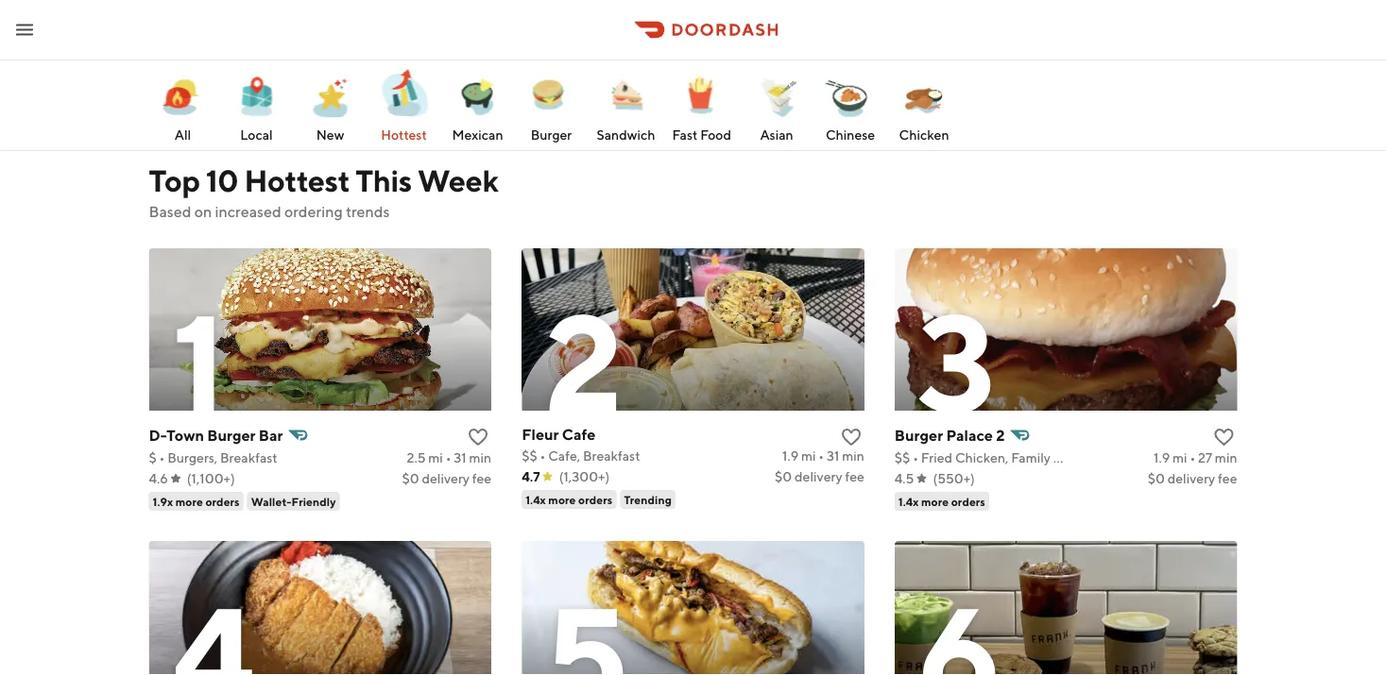 Task type: vqa. For each thing, say whether or not it's contained in the screenshot.
review
no



Task type: locate. For each thing, give the bounding box(es) containing it.
$​0 for d-town burger bar
[[402, 471, 419, 487]]

$​0 down "1.9 mi • 31 min"
[[775, 469, 792, 485]]

delivery down 2.5 mi • 31 min
[[422, 471, 470, 487]]

1 click to add this store to your saved list image from the left
[[467, 426, 490, 449]]

burger right the mexican
[[531, 127, 572, 143]]

delivery for d-town burger bar
[[422, 471, 470, 487]]

click to add this store to your saved list image up 1.9 mi • 27 min
[[1213, 426, 1236, 449]]

1 horizontal spatial delivery
[[795, 469, 843, 485]]

1.9 for 1.9 mi • 27 min
[[1154, 450, 1171, 466]]

0 horizontal spatial fee
[[472, 471, 492, 487]]

2 horizontal spatial fee
[[1219, 471, 1238, 487]]

new
[[316, 127, 344, 143]]

more right 1.9x
[[176, 495, 203, 509]]

2 horizontal spatial delivery
[[1168, 471, 1216, 487]]

$​0 for burger palace 2
[[1148, 471, 1166, 487]]

0 horizontal spatial more
[[176, 495, 203, 509]]

31
[[827, 449, 840, 464], [454, 450, 467, 466]]

breakfast
[[583, 449, 641, 464], [220, 450, 278, 466]]

1 horizontal spatial click to add this store to your saved list image
[[1213, 426, 1236, 449]]

2 horizontal spatial burger
[[895, 427, 944, 445]]

orders
[[579, 493, 613, 507], [206, 495, 240, 509], [952, 495, 986, 509]]

delivery for burger palace 2
[[1168, 471, 1216, 487]]

31 left click to add this store to your saved list image
[[827, 449, 840, 464]]

0 horizontal spatial 1.9
[[783, 449, 799, 464]]

$​0 delivery fee
[[775, 469, 865, 485], [402, 471, 492, 487], [1148, 471, 1238, 487]]

mi for d-town burger bar
[[429, 450, 443, 466]]

click to add this store to your saved list image
[[840, 426, 863, 449]]

$​0 down 2.5
[[402, 471, 419, 487]]

0 horizontal spatial $$
[[522, 449, 538, 464]]

(550+)
[[933, 471, 975, 487]]

click to add this store to your saved list image for d-town burger bar
[[467, 426, 490, 449]]

delivery down "1.9 mi • 31 min"
[[795, 469, 843, 485]]

mi for burger palace 2
[[1173, 450, 1188, 466]]

fleur
[[522, 426, 559, 444]]

orders down (550+)
[[952, 495, 986, 509]]

0 horizontal spatial breakfast
[[220, 450, 278, 466]]

0 horizontal spatial 1.4x
[[526, 493, 546, 507]]

burger
[[531, 127, 572, 143], [207, 427, 256, 445], [895, 427, 944, 445]]

breakfast for (1,300+)
[[583, 449, 641, 464]]

$$ up 4.7
[[522, 449, 538, 464]]

delivery
[[795, 469, 843, 485], [422, 471, 470, 487], [1168, 471, 1216, 487]]

mi left click to add this store to your saved list image
[[802, 449, 816, 464]]

1 horizontal spatial 1.4x more orders
[[899, 495, 986, 509]]

2 horizontal spatial $​0
[[1148, 471, 1166, 487]]

2 horizontal spatial mi
[[1173, 450, 1188, 466]]

open menu image
[[13, 18, 36, 41]]

27
[[1199, 450, 1213, 466]]

$​0
[[775, 469, 792, 485], [402, 471, 419, 487], [1148, 471, 1166, 487]]

1.4x down 4.5 on the bottom right of the page
[[899, 495, 919, 509]]

1 horizontal spatial burger
[[531, 127, 572, 143]]

1 horizontal spatial 31
[[827, 449, 840, 464]]

friendly
[[292, 495, 336, 509]]

$$
[[522, 449, 538, 464], [895, 450, 911, 466]]

1 horizontal spatial orders
[[579, 493, 613, 507]]

0 horizontal spatial hottest
[[244, 163, 350, 198]]

1.9x more orders
[[153, 495, 240, 509]]

fee down 2.5 mi • 31 min
[[472, 471, 492, 487]]

burger up "$ • burgers, breakfast"
[[207, 427, 256, 445]]

min right 27
[[1216, 450, 1238, 466]]

fee for d-town burger bar
[[472, 471, 492, 487]]

min right 2.5
[[469, 450, 492, 466]]

1 horizontal spatial more
[[549, 493, 576, 507]]

$​0 delivery fee down 2.5 mi • 31 min
[[402, 471, 492, 487]]

fee
[[845, 469, 865, 485], [472, 471, 492, 487], [1219, 471, 1238, 487]]

31 for 1.9 mi • 31 min
[[827, 449, 840, 464]]

burger for burger
[[531, 127, 572, 143]]

cafe,
[[548, 449, 581, 464]]

$$ for $$ • fried chicken, family meals
[[895, 450, 911, 466]]

click to add this store to your saved list image
[[467, 426, 490, 449], [1213, 426, 1236, 449]]

min for burger palace 2
[[1216, 450, 1238, 466]]

min left fried
[[842, 449, 865, 464]]

fee down 1.9 mi • 27 min
[[1219, 471, 1238, 487]]

• left click to add this store to your saved list image
[[819, 449, 825, 464]]

this
[[356, 163, 412, 198]]

0 horizontal spatial $​0 delivery fee
[[402, 471, 492, 487]]

more
[[549, 493, 576, 507], [176, 495, 203, 509], [922, 495, 949, 509]]

1.4x
[[526, 493, 546, 507], [899, 495, 919, 509]]

delivery down 1.9 mi • 27 min
[[1168, 471, 1216, 487]]

orders down '(1,100+)'
[[206, 495, 240, 509]]

2.5 mi • 31 min
[[407, 450, 492, 466]]

0 horizontal spatial delivery
[[422, 471, 470, 487]]

• left fried
[[913, 450, 919, 466]]

31 right 2.5
[[454, 450, 467, 466]]

burger up fried
[[895, 427, 944, 445]]

4.7
[[522, 469, 540, 485]]

1 horizontal spatial hottest
[[381, 127, 427, 143]]

chicken,
[[956, 450, 1009, 466]]

• right $
[[159, 450, 165, 466]]

on
[[194, 203, 212, 221]]

0 horizontal spatial orders
[[206, 495, 240, 509]]

1.9 left 27
[[1154, 450, 1171, 466]]

burger palace 2
[[895, 427, 1005, 445]]

0 horizontal spatial mi
[[429, 450, 443, 466]]

•
[[540, 449, 546, 464], [819, 449, 825, 464], [159, 450, 165, 466], [446, 450, 451, 466], [913, 450, 919, 466], [1191, 450, 1196, 466]]

1.4x more orders down (550+)
[[899, 495, 986, 509]]

bar
[[259, 427, 283, 445]]

• left cafe,
[[540, 449, 546, 464]]

2 click to add this store to your saved list image from the left
[[1213, 426, 1236, 449]]

mi left 27
[[1173, 450, 1188, 466]]

0 horizontal spatial click to add this store to your saved list image
[[467, 426, 490, 449]]

1 horizontal spatial 1.9
[[1154, 450, 1171, 466]]

burgers,
[[168, 450, 218, 466]]

2 horizontal spatial min
[[1216, 450, 1238, 466]]

fee for burger palace 2
[[1219, 471, 1238, 487]]

breakfast down "bar"
[[220, 450, 278, 466]]

orders for (1,100+)
[[206, 495, 240, 509]]

burger for burger palace 2
[[895, 427, 944, 445]]

$​0 delivery fee down "1.9 mi • 31 min"
[[775, 469, 865, 485]]

week
[[418, 163, 499, 198]]

1 horizontal spatial $$
[[895, 450, 911, 466]]

orders down the '(1,300+)'
[[579, 493, 613, 507]]

mi right 2.5
[[429, 450, 443, 466]]

$​0 delivery fee down 1.9 mi • 27 min
[[1148, 471, 1238, 487]]

2 horizontal spatial $​0 delivery fee
[[1148, 471, 1238, 487]]

increased
[[215, 203, 281, 221]]

fast food
[[673, 127, 732, 143]]

more down the '(1,300+)'
[[549, 493, 576, 507]]

0 horizontal spatial min
[[469, 450, 492, 466]]

hottest
[[381, 127, 427, 143], [244, 163, 350, 198]]

mi
[[802, 449, 816, 464], [429, 450, 443, 466], [1173, 450, 1188, 466]]

1.4x more orders down the '(1,300+)'
[[526, 493, 613, 507]]

0 horizontal spatial 31
[[454, 450, 467, 466]]

$$ • cafe, breakfast
[[522, 449, 641, 464]]

more down (550+)
[[922, 495, 949, 509]]

1.9 mi • 27 min
[[1154, 450, 1238, 466]]

mexican
[[452, 127, 503, 143]]

$​0 down 1.9 mi • 27 min
[[1148, 471, 1166, 487]]

1.4x down 4.7
[[526, 493, 546, 507]]

top 10 hottest this week based on increased ordering trends
[[149, 163, 499, 221]]

$$ up 4.5 on the bottom right of the page
[[895, 450, 911, 466]]

fleur cafe
[[522, 426, 596, 444]]

1.9
[[783, 449, 799, 464], [1154, 450, 1171, 466]]

fee down "1.9 mi • 31 min"
[[845, 469, 865, 485]]

hottest up ordering
[[244, 163, 350, 198]]

1 horizontal spatial breakfast
[[583, 449, 641, 464]]

1 vertical spatial hottest
[[244, 163, 350, 198]]

1.9 left click to add this store to your saved list image
[[783, 449, 799, 464]]

min
[[842, 449, 865, 464], [469, 450, 492, 466], [1216, 450, 1238, 466]]

0 horizontal spatial $​0
[[402, 471, 419, 487]]

1.4x more orders
[[526, 493, 613, 507], [899, 495, 986, 509]]

hottest up "this"
[[381, 127, 427, 143]]

click to add this store to your saved list image up 2.5 mi • 31 min
[[467, 426, 490, 449]]

breakfast up the '(1,300+)'
[[583, 449, 641, 464]]



Task type: describe. For each thing, give the bounding box(es) containing it.
wallet-friendly
[[251, 495, 336, 509]]

ordering
[[284, 203, 343, 221]]

1 horizontal spatial fee
[[845, 469, 865, 485]]

4.5
[[895, 471, 915, 487]]

click to add this store to your saved list image for burger palace 2
[[1213, 426, 1236, 449]]

1.9x
[[153, 495, 173, 509]]

$$ for $$ • cafe, breakfast
[[522, 449, 538, 464]]

2
[[997, 427, 1005, 445]]

2 horizontal spatial orders
[[952, 495, 986, 509]]

wallet-
[[251, 495, 292, 509]]

all
[[175, 127, 191, 143]]

more for (1,100+)
[[176, 495, 203, 509]]

$ • burgers, breakfast
[[149, 450, 278, 466]]

town
[[167, 427, 204, 445]]

chicken
[[900, 127, 950, 143]]

trending
[[624, 493, 672, 507]]

0 horizontal spatial 1.4x more orders
[[526, 493, 613, 507]]

0 vertical spatial hottest
[[381, 127, 427, 143]]

31 for 2.5 mi • 31 min
[[454, 450, 467, 466]]

palace
[[947, 427, 994, 445]]

chinese
[[826, 127, 876, 143]]

(1,100+)
[[187, 471, 235, 487]]

food
[[701, 127, 732, 143]]

1.9 mi • 31 min
[[783, 449, 865, 464]]

4.6
[[149, 471, 168, 487]]

asian
[[760, 127, 794, 143]]

more for (1,300+)
[[549, 493, 576, 507]]

1 horizontal spatial 1.4x
[[899, 495, 919, 509]]

orders for (1,300+)
[[579, 493, 613, 507]]

1.9 for 1.9 mi • 31 min
[[783, 449, 799, 464]]

cafe
[[562, 426, 596, 444]]

family
[[1012, 450, 1051, 466]]

top
[[149, 163, 200, 198]]

$​0 delivery fee for d-town burger bar
[[402, 471, 492, 487]]

10
[[206, 163, 239, 198]]

1 horizontal spatial $​0 delivery fee
[[775, 469, 865, 485]]

2 horizontal spatial more
[[922, 495, 949, 509]]

• right 2.5
[[446, 450, 451, 466]]

based
[[149, 203, 191, 221]]

1 horizontal spatial mi
[[802, 449, 816, 464]]

d-
[[149, 427, 167, 445]]

d-town burger bar
[[149, 427, 283, 445]]

fast
[[673, 127, 698, 143]]

meals
[[1054, 450, 1090, 466]]

1 horizontal spatial min
[[842, 449, 865, 464]]

hottest inside top 10 hottest this week based on increased ordering trends
[[244, 163, 350, 198]]

(1,300+)
[[559, 469, 610, 485]]

trends
[[346, 203, 390, 221]]

• left 27
[[1191, 450, 1196, 466]]

local
[[240, 127, 273, 143]]

1 horizontal spatial $​0
[[775, 469, 792, 485]]

breakfast for (1,100+)
[[220, 450, 278, 466]]

fried
[[922, 450, 953, 466]]

sandwich
[[597, 127, 656, 143]]

0 horizontal spatial burger
[[207, 427, 256, 445]]

min for d-town burger bar
[[469, 450, 492, 466]]

2.5
[[407, 450, 426, 466]]

$
[[149, 450, 157, 466]]

$$ • fried chicken, family meals
[[895, 450, 1090, 466]]

$​0 delivery fee for burger palace 2
[[1148, 471, 1238, 487]]



